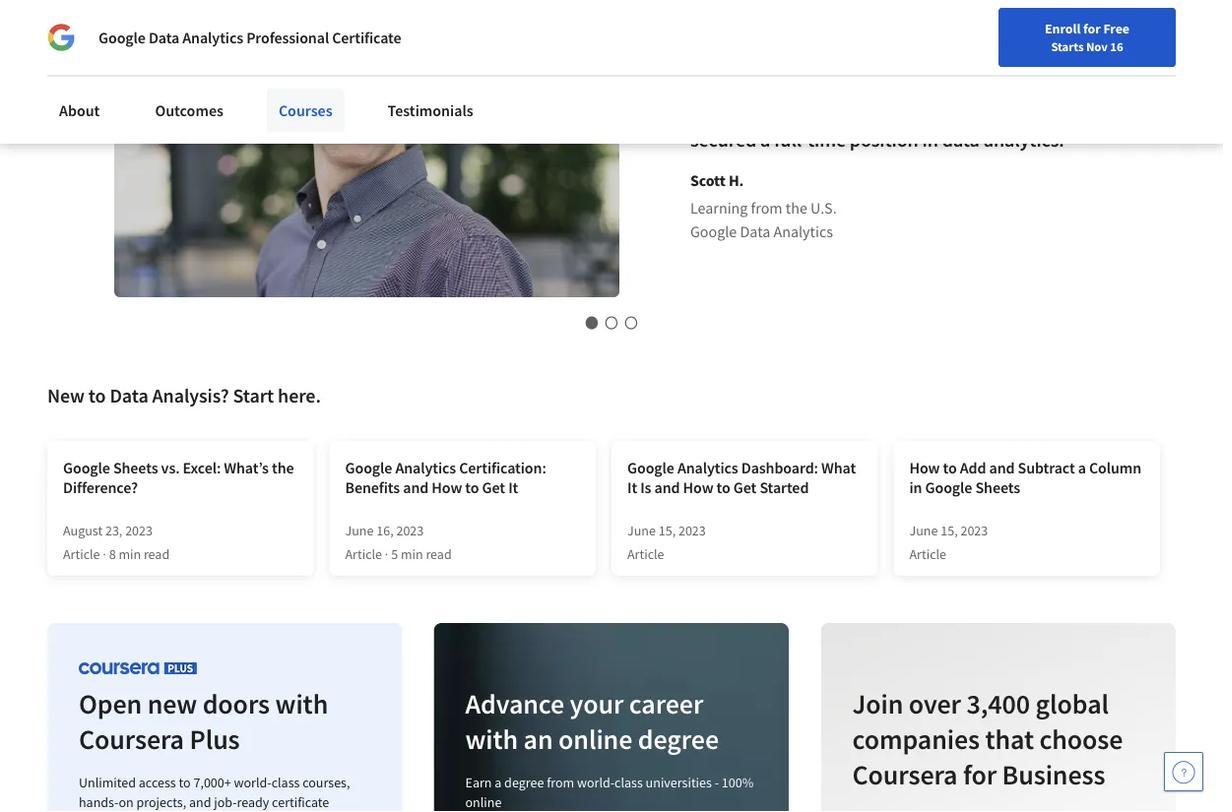 Task type: describe. For each thing, give the bounding box(es) containing it.
enroll
[[1045, 20, 1081, 37]]

it is a beautifully crafted on-ramp to the world of data analytics. using the tools i learned in the certificate, i created a portfolio of work samples that showcased my ability as an analyst, and i successfully transitioned out of education and secured a full-time position in data analytics.
[[690, 0, 1090, 152]]

a down using
[[860, 45, 870, 70]]

google for google analytics certification: benefits and how to get it
[[345, 459, 392, 478]]

help center image
[[1172, 760, 1196, 784]]

15, for in
[[941, 523, 958, 540]]

nov
[[1086, 38, 1108, 54]]

testimonials
[[388, 100, 474, 120]]

an inside "advance your career with an online degree"
[[524, 723, 553, 758]]

the up the learned
[[993, 0, 1021, 14]]

certificate
[[332, 28, 401, 47]]

2023 for certification:
[[396, 523, 424, 540]]

job-
[[214, 795, 237, 812]]

read for difference?
[[144, 546, 170, 564]]

outcomes
[[155, 100, 223, 120]]

courses
[[279, 100, 333, 120]]

an inside it is a beautifully crafted on-ramp to the world of data analytics. using the tools i learned in the certificate, i created a portfolio of work samples that showcased my ability as an analyst, and i successfully transitioned out of education and secured a full-time position in data analytics.
[[935, 73, 956, 97]]

3,400
[[967, 688, 1030, 722]]

the inside scott h. learning from the u.s. google data analytics
[[786, 199, 808, 219]]

about link
[[47, 89, 112, 132]]

world
[[1025, 0, 1074, 14]]

work
[[972, 45, 1015, 70]]

outcomes link
[[143, 89, 235, 132]]

16,
[[376, 523, 394, 540]]

15, for how
[[659, 523, 676, 540]]

june 15, 2023 article for how
[[627, 523, 706, 564]]

online inside "advance your career with an online degree"
[[559, 723, 633, 758]]

1 vertical spatial new
[[47, 384, 85, 409]]

companies
[[852, 723, 980, 758]]

how inside how to add and subtract a column in google sheets
[[910, 459, 940, 478]]

to inside how to add and subtract a column in google sheets
[[943, 459, 957, 478]]

read for to
[[426, 546, 452, 564]]

individuals
[[56, 10, 131, 30]]

full-
[[774, 128, 808, 152]]

1 horizontal spatial analytics.
[[984, 128, 1064, 152]]

7,000+
[[193, 775, 231, 793]]

is
[[640, 478, 651, 498]]

online inside the earn a degree from world-class universities - 100% online
[[466, 795, 502, 812]]

june for google analytics certification: benefits and how to get it
[[345, 523, 374, 540]]

career
[[629, 688, 704, 722]]

coursera plus image
[[79, 663, 197, 676]]

over
[[909, 688, 961, 722]]

ready
[[237, 795, 269, 812]]

time
[[808, 128, 846, 152]]

in inside how to add and subtract a column in google sheets
[[910, 478, 922, 498]]

august
[[63, 523, 103, 540]]

subtract
[[1018, 459, 1075, 478]]

start
[[233, 384, 274, 409]]

join over 3,400 global companies that choose coursera for business
[[852, 688, 1123, 793]]

transitioned
[[794, 100, 897, 125]]

min for to
[[401, 546, 423, 564]]

unlimited access to 7,000+ world-class courses, hands-on projects, and job-ready certificat
[[79, 775, 350, 812]]

class for universities
[[615, 775, 643, 793]]

new
[[147, 688, 197, 722]]

certificate,
[[690, 45, 780, 70]]

8
[[109, 546, 116, 564]]

position
[[850, 128, 919, 152]]

2023 for add
[[961, 523, 988, 540]]

learned
[[975, 17, 1039, 42]]

tools
[[920, 17, 961, 42]]

google data analytics professional certificate
[[98, 28, 401, 47]]

the down on-
[[888, 17, 916, 42]]

advance
[[466, 688, 565, 722]]

0 horizontal spatial i
[[784, 45, 789, 70]]

june for google analytics dashboard: what it is and how to get started
[[627, 523, 656, 540]]

secured
[[690, 128, 757, 152]]

column
[[1089, 459, 1142, 478]]

analyst,
[[959, 73, 1026, 97]]

degree inside the earn a degree from world-class universities - 100% online
[[505, 775, 544, 793]]

is
[[707, 0, 720, 14]]

a inside the earn a degree from world-class universities - 100% online
[[495, 775, 502, 793]]

successfully
[[690, 100, 791, 125]]

min for difference?
[[119, 546, 141, 564]]

u.s.
[[811, 199, 837, 219]]

earn
[[466, 775, 492, 793]]

testimonials link
[[376, 89, 485, 132]]

1 vertical spatial data
[[942, 128, 980, 152]]

new inside 'link'
[[786, 62, 812, 80]]

sheets inside how to add and subtract a column in google sheets
[[976, 478, 1021, 498]]

· for google sheets vs. excel: what's the difference?
[[103, 546, 106, 564]]

global
[[1036, 688, 1109, 722]]

coursera inside join over 3,400 global companies that choose coursera for business
[[852, 759, 958, 793]]

education
[[954, 100, 1038, 125]]

june 15, 2023 article for in
[[910, 523, 988, 564]]

and inside google analytics dashboard: what it is and how to get started
[[655, 478, 680, 498]]

what's
[[224, 459, 269, 478]]

english button
[[863, 39, 982, 103]]

and inside the unlimited access to 7,000+ world-class courses, hands-on projects, and job-ready certificat
[[189, 795, 211, 812]]

google inside scott h. learning from the u.s. google data analytics
[[690, 223, 737, 242]]

dashboard:
[[741, 459, 818, 478]]

show notifications image
[[1010, 64, 1034, 88]]

vs.
[[161, 459, 180, 478]]

find your new career link
[[719, 59, 863, 84]]

ability
[[855, 73, 908, 97]]

analytics inside google analytics certification: benefits and how to get it
[[395, 459, 456, 478]]

courses,
[[303, 775, 350, 793]]

· for google analytics certification: benefits and how to get it
[[385, 546, 388, 564]]

article for how to add and subtract a column in google sheets
[[910, 546, 947, 564]]

find
[[729, 62, 755, 80]]

projects,
[[136, 795, 186, 812]]

23,
[[105, 523, 122, 540]]

2 vertical spatial i
[[1065, 73, 1071, 97]]

the inside google sheets vs. excel: what's the difference?
[[272, 459, 294, 478]]

created
[[793, 45, 856, 70]]

on-
[[896, 0, 924, 14]]

choose
[[1039, 723, 1123, 758]]

what
[[821, 459, 856, 478]]

google analytics certification: benefits and how to get it
[[345, 459, 546, 498]]

free
[[1104, 20, 1130, 37]]

how to add and subtract a column in google sheets
[[910, 459, 1142, 498]]

100%
[[722, 775, 754, 793]]

it inside it is a beautifully crafted on-ramp to the world of data analytics. using the tools i learned in the certificate, i created a portfolio of work samples that showcased my ability as an analyst, and i successfully transitioned out of education and secured a full-time position in data analytics.
[[690, 0, 703, 14]]

2023 for dashboard:
[[679, 523, 706, 540]]

here.
[[278, 384, 321, 409]]

samples
[[1018, 45, 1088, 70]]

hands-
[[79, 795, 119, 812]]

0 vertical spatial in
[[1042, 17, 1058, 42]]

showcased
[[729, 73, 822, 97]]

it inside google analytics dashboard: what it is and how to get started
[[627, 478, 637, 498]]

august 23, 2023 article · 8 min read
[[63, 523, 170, 564]]

scott h. learning from the u.s. google data analytics
[[690, 172, 837, 242]]

to inside it is a beautifully crafted on-ramp to the world of data analytics. using the tools i learned in the certificate, i created a portfolio of work samples that showcased my ability as an analyst, and i successfully transitioned out of education and secured a full-time position in data analytics.
[[972, 0, 989, 14]]

coursera inside open new doors with coursera plus
[[79, 723, 184, 758]]

doors
[[203, 688, 270, 722]]

to inside google analytics certification: benefits and how to get it
[[465, 478, 479, 498]]

new to data analysis? start here.
[[47, 384, 321, 409]]

a inside how to add and subtract a column in google sheets
[[1078, 459, 1086, 478]]

my
[[825, 73, 852, 97]]

access
[[139, 775, 176, 793]]

analytics inside google analytics dashboard: what it is and how to get started
[[678, 459, 738, 478]]



Task type: vqa. For each thing, say whether or not it's contained in the screenshot.
CHOOSE
yes



Task type: locate. For each thing, give the bounding box(es) containing it.
how left 'add'
[[910, 459, 940, 478]]

world- down "advance your career with an online degree"
[[577, 775, 615, 793]]

google analytics dashboard: what it is and how to get started
[[627, 459, 856, 498]]

the right the what's
[[272, 459, 294, 478]]

with inside open new doors with coursera plus
[[275, 688, 328, 722]]

1 horizontal spatial data
[[942, 128, 980, 152]]

i up showcased
[[784, 45, 789, 70]]

get inside google analytics dashboard: what it is and how to get started
[[734, 478, 757, 498]]

1 article from the left
[[63, 546, 100, 564]]

0 horizontal spatial how
[[432, 478, 462, 498]]

a left the column
[[1078, 459, 1086, 478]]

google inside google analytics certification: benefits and how to get it
[[345, 459, 392, 478]]

1 horizontal spatial coursera
[[852, 759, 958, 793]]

2023
[[125, 523, 153, 540], [396, 523, 424, 540], [679, 523, 706, 540], [961, 523, 988, 540]]

data
[[711, 17, 749, 42], [942, 128, 980, 152]]

1 vertical spatial your
[[570, 688, 624, 722]]

0 vertical spatial from
[[751, 199, 783, 219]]

5
[[391, 546, 398, 564]]

plus
[[190, 723, 240, 758]]

1 horizontal spatial with
[[466, 723, 518, 758]]

1 vertical spatial data
[[740, 223, 771, 242]]

analytics left certification:
[[395, 459, 456, 478]]

google inside how to add and subtract a column in google sheets
[[925, 478, 973, 498]]

the down world on the top right of the page
[[1062, 17, 1090, 42]]

to inside google analytics dashboard: what it is and how to get started
[[717, 478, 731, 498]]

15, down how to add and subtract a column in google sheets
[[941, 523, 958, 540]]

1 vertical spatial analytics.
[[984, 128, 1064, 152]]

2 june 15, 2023 article from the left
[[910, 523, 988, 564]]

0 vertical spatial that
[[690, 73, 725, 97]]

0 horizontal spatial that
[[690, 73, 725, 97]]

ramp
[[924, 0, 968, 14]]

world- for 7,000+
[[234, 775, 272, 793]]

new left career
[[786, 62, 812, 80]]

your inside 'link'
[[757, 62, 784, 80]]

2023 right the 16,
[[396, 523, 424, 540]]

a left full-
[[760, 128, 770, 152]]

2 2023 from the left
[[396, 523, 424, 540]]

of down is
[[690, 17, 707, 42]]

1 · from the left
[[103, 546, 106, 564]]

1 min from the left
[[119, 546, 141, 564]]

0 horizontal spatial june 15, 2023 article
[[627, 523, 706, 564]]

unlimited
[[79, 775, 136, 793]]

1 vertical spatial an
[[524, 723, 553, 758]]

16
[[1110, 38, 1123, 54]]

1 horizontal spatial of
[[934, 100, 950, 125]]

read right 5
[[426, 546, 452, 564]]

world-
[[234, 775, 272, 793], [577, 775, 615, 793]]

world- inside the unlimited access to 7,000+ world-class courses, hands-on projects, and job-ready certificat
[[234, 775, 272, 793]]

for down companies
[[963, 759, 997, 793]]

using
[[837, 17, 884, 42]]

1 horizontal spatial online
[[559, 723, 633, 758]]

that
[[690, 73, 725, 97], [985, 723, 1034, 758]]

benefits
[[345, 478, 400, 498]]

from down "advance your career with an online degree"
[[547, 775, 575, 793]]

0 horizontal spatial for
[[963, 759, 997, 793]]

your right find
[[757, 62, 784, 80]]

certification:
[[459, 459, 546, 478]]

the left u.s. at the top
[[786, 199, 808, 219]]

0 horizontal spatial world-
[[234, 775, 272, 793]]

· inside june 16, 2023 article · 5 min read
[[385, 546, 388, 564]]

·
[[103, 546, 106, 564], [385, 546, 388, 564]]

june 16, 2023 article · 5 min read
[[345, 523, 452, 564]]

min right the 8
[[119, 546, 141, 564]]

analytics down u.s. at the top
[[774, 223, 833, 242]]

your for find
[[757, 62, 784, 80]]

1 horizontal spatial june 15, 2023 article
[[910, 523, 988, 564]]

2 vertical spatial of
[[934, 100, 950, 125]]

min
[[119, 546, 141, 564], [401, 546, 423, 564]]

from inside the earn a degree from world-class universities - 100% online
[[547, 775, 575, 793]]

0 horizontal spatial get
[[482, 478, 505, 498]]

0 vertical spatial analytics.
[[752, 17, 833, 42]]

1 vertical spatial i
[[784, 45, 789, 70]]

analytics right the is
[[678, 459, 738, 478]]

data
[[149, 28, 179, 47], [740, 223, 771, 242], [110, 384, 148, 409]]

1 horizontal spatial an
[[935, 73, 956, 97]]

2 june from the left
[[627, 523, 656, 540]]

15,
[[659, 523, 676, 540], [941, 523, 958, 540]]

english
[[898, 62, 946, 81]]

how up june 16, 2023 article · 5 min read
[[432, 478, 462, 498]]

1 horizontal spatial world-
[[577, 775, 615, 793]]

1 june 15, 2023 article from the left
[[627, 523, 706, 564]]

article inside august 23, 2023 article · 8 min read
[[63, 546, 100, 564]]

i right tools
[[965, 17, 971, 42]]

1 horizontal spatial june
[[627, 523, 656, 540]]

0 horizontal spatial it
[[508, 478, 518, 498]]

0 vertical spatial online
[[559, 723, 633, 758]]

· left 5
[[385, 546, 388, 564]]

0 horizontal spatial an
[[524, 723, 553, 758]]

2 vertical spatial in
[[910, 478, 922, 498]]

0 vertical spatial an
[[935, 73, 956, 97]]

coursera image
[[16, 55, 141, 87]]

that down "3,400"
[[985, 723, 1034, 758]]

0 vertical spatial coursera
[[79, 723, 184, 758]]

of right out at right
[[934, 100, 950, 125]]

h.
[[729, 172, 744, 191]]

enroll for free starts nov 16
[[1045, 20, 1130, 54]]

0 vertical spatial i
[[965, 17, 971, 42]]

degree down career
[[638, 723, 719, 758]]

in down world on the top right of the page
[[1042, 17, 1058, 42]]

4 2023 from the left
[[961, 523, 988, 540]]

0 horizontal spatial new
[[47, 384, 85, 409]]

0 vertical spatial data
[[149, 28, 179, 47]]

0 horizontal spatial coursera
[[79, 723, 184, 758]]

1 horizontal spatial that
[[985, 723, 1034, 758]]

0 vertical spatial new
[[786, 62, 812, 80]]

degree inside "advance your career with an online degree"
[[638, 723, 719, 758]]

class inside the earn a degree from world-class universities - 100% online
[[615, 775, 643, 793]]

data inside scott h. learning from the u.s. google data analytics
[[740, 223, 771, 242]]

go to previous testimonial image
[[36, 93, 82, 140], [50, 101, 65, 131]]

3 june from the left
[[910, 523, 938, 540]]

1 15, from the left
[[659, 523, 676, 540]]

article for google analytics dashboard: what it is and how to get started
[[627, 546, 664, 564]]

google for google analytics dashboard: what it is and how to get started
[[627, 459, 675, 478]]

1 horizontal spatial from
[[751, 199, 783, 219]]

scott
[[690, 172, 726, 191]]

2 class from the left
[[615, 775, 643, 793]]

0 vertical spatial data
[[711, 17, 749, 42]]

-
[[715, 775, 719, 793]]

coursera down companies
[[852, 759, 958, 793]]

coursera
[[79, 723, 184, 758], [852, 759, 958, 793]]

2 world- from the left
[[577, 775, 615, 793]]

0 horizontal spatial online
[[466, 795, 502, 812]]

how inside google analytics dashboard: what it is and how to get started
[[683, 478, 714, 498]]

difference?
[[63, 478, 138, 498]]

with inside "advance your career with an online degree"
[[466, 723, 518, 758]]

in down out at right
[[923, 128, 939, 152]]

1 horizontal spatial for
[[1083, 20, 1101, 37]]

starts
[[1051, 38, 1084, 54]]

None search field
[[265, 52, 462, 91]]

analytics. down education
[[984, 128, 1064, 152]]

get inside google analytics certification: benefits and how to get it
[[482, 478, 505, 498]]

of left work
[[951, 45, 968, 70]]

1 vertical spatial that
[[985, 723, 1034, 758]]

1 vertical spatial for
[[963, 759, 997, 793]]

learning
[[690, 199, 748, 219]]

0 horizontal spatial your
[[570, 688, 624, 722]]

june 15, 2023 article down 'add'
[[910, 523, 988, 564]]

new up difference? on the left bottom of page
[[47, 384, 85, 409]]

and
[[1030, 73, 1062, 97], [1042, 100, 1074, 125], [989, 459, 1015, 478], [403, 478, 429, 498], [655, 478, 680, 498], [189, 795, 211, 812]]

data down "learning"
[[740, 223, 771, 242]]

in left 'add'
[[910, 478, 922, 498]]

1 vertical spatial with
[[466, 723, 518, 758]]

1 vertical spatial from
[[547, 775, 575, 793]]

2 get from the left
[[734, 478, 757, 498]]

data right individuals
[[149, 28, 179, 47]]

1 horizontal spatial it
[[627, 478, 637, 498]]

0 horizontal spatial data
[[711, 17, 749, 42]]

2 article from the left
[[345, 546, 382, 564]]

i down samples at top
[[1065, 73, 1071, 97]]

1 horizontal spatial new
[[786, 62, 812, 80]]

online down earn
[[466, 795, 502, 812]]

1 vertical spatial in
[[923, 128, 939, 152]]

join
[[852, 688, 903, 722]]

1 horizontal spatial your
[[757, 62, 784, 80]]

0 horizontal spatial read
[[144, 546, 170, 564]]

1 horizontal spatial read
[[426, 546, 452, 564]]

get
[[482, 478, 505, 498], [734, 478, 757, 498]]

0 horizontal spatial ·
[[103, 546, 106, 564]]

to inside the unlimited access to 7,000+ world-class courses, hands-on projects, and job-ready certificat
[[179, 775, 191, 793]]

how right the is
[[683, 478, 714, 498]]

class inside the unlimited access to 7,000+ world-class courses, hands-on projects, and job-ready certificat
[[272, 775, 300, 793]]

min inside august 23, 2023 article · 8 min read
[[119, 546, 141, 564]]

2 15, from the left
[[941, 523, 958, 540]]

google image
[[47, 24, 75, 51]]

an
[[935, 73, 956, 97], [524, 723, 553, 758]]

1 horizontal spatial get
[[734, 478, 757, 498]]

find your new career
[[729, 62, 853, 80]]

that inside it is a beautifully crafted on-ramp to the world of data analytics. using the tools i learned in the certificate, i created a portfolio of work samples that showcased my ability as an analyst, and i successfully transitioned out of education and secured a full-time position in data analytics.
[[690, 73, 725, 97]]

online up the earn a degree from world-class universities - 100% online
[[559, 723, 633, 758]]

· inside august 23, 2023 article · 8 min read
[[103, 546, 106, 564]]

an down advance
[[524, 723, 553, 758]]

your
[[757, 62, 784, 80], [570, 688, 624, 722]]

slides element
[[83, 314, 1141, 334]]

1 horizontal spatial i
[[965, 17, 971, 42]]

to
[[972, 0, 989, 14], [88, 384, 106, 409], [943, 459, 957, 478], [465, 478, 479, 498], [717, 478, 731, 498], [179, 775, 191, 793]]

0 horizontal spatial min
[[119, 546, 141, 564]]

1 horizontal spatial 15,
[[941, 523, 958, 540]]

0 horizontal spatial with
[[275, 688, 328, 722]]

1 vertical spatial of
[[951, 45, 968, 70]]

article inside june 16, 2023 article · 5 min read
[[345, 546, 382, 564]]

0 horizontal spatial class
[[272, 775, 300, 793]]

from for degree
[[547, 775, 575, 793]]

with right doors
[[275, 688, 328, 722]]

analytics
[[182, 28, 243, 47], [774, 223, 833, 242], [395, 459, 456, 478], [678, 459, 738, 478]]

an right as
[[935, 73, 956, 97]]

0 vertical spatial your
[[757, 62, 784, 80]]

for individuals
[[32, 10, 131, 30]]

from right "learning"
[[751, 199, 783, 219]]

new
[[786, 62, 812, 80], [47, 384, 85, 409]]

degree
[[638, 723, 719, 758], [505, 775, 544, 793]]

from for learning
[[751, 199, 783, 219]]

class left courses,
[[272, 775, 300, 793]]

professional
[[246, 28, 329, 47]]

for up nov in the right of the page
[[1083, 20, 1101, 37]]

sheets
[[113, 459, 158, 478], [976, 478, 1021, 498]]

data down is
[[711, 17, 749, 42]]

open
[[79, 688, 142, 722]]

1 horizontal spatial min
[[401, 546, 423, 564]]

1 vertical spatial degree
[[505, 775, 544, 793]]

min right 5
[[401, 546, 423, 564]]

with for open new doors with coursera plus
[[275, 688, 328, 722]]

article for google analytics certification: benefits and how to get it
[[345, 546, 382, 564]]

1 world- from the left
[[234, 775, 272, 793]]

2023 inside august 23, 2023 article · 8 min read
[[125, 523, 153, 540]]

article for google sheets vs. excel: what's the difference?
[[63, 546, 100, 564]]

google inside google analytics dashboard: what it is and how to get started
[[627, 459, 675, 478]]

world- for from
[[577, 775, 615, 793]]

0 vertical spatial of
[[690, 17, 707, 42]]

google for google data analytics professional certificate
[[98, 28, 146, 47]]

read inside june 16, 2023 article · 5 min read
[[426, 546, 452, 564]]

for
[[32, 10, 53, 30]]

from inside scott h. learning from the u.s. google data analytics
[[751, 199, 783, 219]]

4 article from the left
[[910, 546, 947, 564]]

1 horizontal spatial class
[[615, 775, 643, 793]]

june for how to add and subtract a column in google sheets
[[910, 523, 938, 540]]

sheets inside google sheets vs. excel: what's the difference?
[[113, 459, 158, 478]]

how inside google analytics certification: benefits and how to get it
[[432, 478, 462, 498]]

crafted
[[833, 0, 892, 14]]

with for advance your career with an online degree
[[466, 723, 518, 758]]

2023 inside june 16, 2023 article · 5 min read
[[396, 523, 424, 540]]

it
[[690, 0, 703, 14], [508, 478, 518, 498], [627, 478, 637, 498]]

coursera down open
[[79, 723, 184, 758]]

1 2023 from the left
[[125, 523, 153, 540]]

2 min from the left
[[401, 546, 423, 564]]

1 vertical spatial online
[[466, 795, 502, 812]]

beautifully
[[738, 0, 829, 14]]

world- inside the earn a degree from world-class universities - 100% online
[[577, 775, 615, 793]]

and inside how to add and subtract a column in google sheets
[[989, 459, 1015, 478]]

1 horizontal spatial how
[[683, 478, 714, 498]]

june inside june 16, 2023 article · 5 min read
[[345, 523, 374, 540]]

portfolio
[[874, 45, 948, 70]]

google for google sheets vs. excel: what's the difference?
[[63, 459, 110, 478]]

3 2023 from the left
[[679, 523, 706, 540]]

1 horizontal spatial sheets
[[976, 478, 1021, 498]]

2 · from the left
[[385, 546, 388, 564]]

2 horizontal spatial of
[[951, 45, 968, 70]]

excel:
[[183, 459, 221, 478]]

2023 down 'add'
[[961, 523, 988, 540]]

· left the 8
[[103, 546, 106, 564]]

june 15, 2023 article
[[627, 523, 706, 564], [910, 523, 988, 564]]

of
[[690, 17, 707, 42], [951, 45, 968, 70], [934, 100, 950, 125]]

that inside join over 3,400 global companies that choose coursera for business
[[985, 723, 1034, 758]]

0 vertical spatial degree
[[638, 723, 719, 758]]

min inside june 16, 2023 article · 5 min read
[[401, 546, 423, 564]]

2 horizontal spatial it
[[690, 0, 703, 14]]

0 horizontal spatial analytics.
[[752, 17, 833, 42]]

for inside enroll for free starts nov 16
[[1083, 20, 1101, 37]]

world- up ready
[[234, 775, 272, 793]]

your for advance
[[570, 688, 624, 722]]

2 vertical spatial data
[[110, 384, 148, 409]]

class left universities
[[615, 775, 643, 793]]

data down education
[[942, 128, 980, 152]]

1 class from the left
[[272, 775, 300, 793]]

0 horizontal spatial degree
[[505, 775, 544, 793]]

2 horizontal spatial june
[[910, 523, 938, 540]]

0 horizontal spatial of
[[690, 17, 707, 42]]

earn a degree from world-class universities - 100% online
[[466, 775, 754, 812]]

1 horizontal spatial ·
[[385, 546, 388, 564]]

for inside join over 3,400 global companies that choose coursera for business
[[963, 759, 997, 793]]

analysis?
[[152, 384, 229, 409]]

a right is
[[724, 0, 734, 14]]

0 horizontal spatial sheets
[[113, 459, 158, 478]]

0 vertical spatial with
[[275, 688, 328, 722]]

and inside google analytics certification: benefits and how to get it
[[403, 478, 429, 498]]

1 read from the left
[[144, 546, 170, 564]]

your left career
[[570, 688, 624, 722]]

0 horizontal spatial 15,
[[659, 523, 676, 540]]

universities
[[646, 775, 712, 793]]

analytics. down beautifully
[[752, 17, 833, 42]]

that left find
[[690, 73, 725, 97]]

0 horizontal spatial june
[[345, 523, 374, 540]]

june
[[345, 523, 374, 540], [627, 523, 656, 540], [910, 523, 938, 540]]

1 get from the left
[[482, 478, 505, 498]]

1 horizontal spatial degree
[[638, 723, 719, 758]]

0 vertical spatial for
[[1083, 20, 1101, 37]]

2 horizontal spatial i
[[1065, 73, 1071, 97]]

about
[[59, 100, 100, 120]]

a right earn
[[495, 775, 502, 793]]

15, down google analytics dashboard: what it is and how to get started
[[659, 523, 676, 540]]

courses link
[[267, 89, 344, 132]]

advance your career with an online degree
[[466, 688, 719, 758]]

2 read from the left
[[426, 546, 452, 564]]

2023 down google analytics dashboard: what it is and how to get started
[[679, 523, 706, 540]]

google inside google sheets vs. excel: what's the difference?
[[63, 459, 110, 478]]

business
[[1002, 759, 1105, 793]]

3 article from the left
[[627, 546, 664, 564]]

june 15, 2023 article down the is
[[627, 523, 706, 564]]

class
[[272, 775, 300, 793], [615, 775, 643, 793]]

article
[[63, 546, 100, 564], [345, 546, 382, 564], [627, 546, 664, 564], [910, 546, 947, 564]]

with down advance
[[466, 723, 518, 758]]

read right the 8
[[144, 546, 170, 564]]

data left analysis?
[[110, 384, 148, 409]]

2023 right 23,
[[125, 523, 153, 540]]

your inside "advance your career with an online degree"
[[570, 688, 624, 722]]

2023 for vs.
[[125, 523, 153, 540]]

0 horizontal spatial from
[[547, 775, 575, 793]]

1 vertical spatial coursera
[[852, 759, 958, 793]]

degree right earn
[[505, 775, 544, 793]]

how
[[910, 459, 940, 478], [432, 478, 462, 498], [683, 478, 714, 498]]

2 horizontal spatial how
[[910, 459, 940, 478]]

it inside google analytics certification: benefits and how to get it
[[508, 478, 518, 498]]

analytics left professional
[[182, 28, 243, 47]]

in
[[1042, 17, 1058, 42], [923, 128, 939, 152], [910, 478, 922, 498]]

class for courses,
[[272, 775, 300, 793]]

open new doors with coursera plus
[[79, 688, 328, 758]]

read inside august 23, 2023 article · 8 min read
[[144, 546, 170, 564]]

analytics inside scott h. learning from the u.s. google data analytics
[[774, 223, 833, 242]]

1 june from the left
[[345, 523, 374, 540]]



